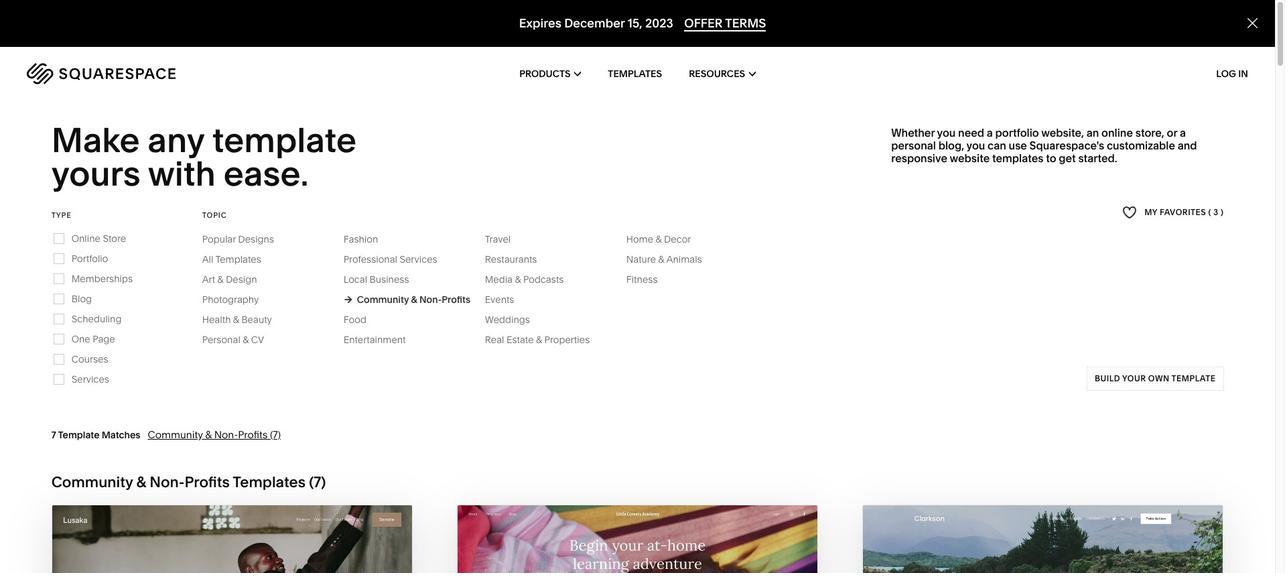 Task type: locate. For each thing, give the bounding box(es) containing it.
community & non-profits link
[[344, 293, 471, 306]]

0 horizontal spatial 7
[[51, 429, 56, 441]]

page
[[93, 333, 115, 345]]

profits for community & non-profits templates ( 7 )
[[185, 473, 230, 491]]

blog,
[[939, 139, 965, 152]]

you left the need
[[937, 126, 956, 139]]

0 vertical spatial non-
[[420, 293, 442, 306]]

an
[[1087, 126, 1100, 139]]

your
[[1123, 373, 1146, 383]]

store
[[103, 232, 126, 245]]

a right the or
[[1180, 126, 1186, 139]]

non- for community & non-profits templates ( 7 )
[[150, 473, 185, 491]]

community
[[357, 293, 409, 306], [148, 428, 203, 441], [51, 473, 133, 491]]

community down 7 template matches
[[51, 473, 133, 491]]

templates
[[608, 68, 662, 80], [215, 253, 261, 265], [233, 473, 306, 491]]

& down local business link
[[411, 293, 417, 306]]

use
[[1009, 139, 1028, 152]]

0 horizontal spatial non-
[[150, 473, 185, 491]]

services up business
[[400, 253, 438, 265]]

0 vertical spatial template
[[212, 119, 357, 161]]

1 vertical spatial non-
[[214, 428, 238, 441]]

portfolio
[[996, 126, 1039, 139]]

you left "can"
[[967, 139, 986, 152]]

& right health
[[233, 314, 239, 326]]

in
[[1239, 68, 1249, 80]]

1 horizontal spatial )
[[1221, 207, 1224, 217]]

entertainment
[[344, 334, 406, 346]]

profits left (7)
[[238, 428, 268, 441]]

estate
[[507, 334, 534, 346]]

profits for community & non-profits (7)
[[238, 428, 268, 441]]

1 horizontal spatial profits
[[238, 428, 268, 441]]

one page
[[72, 333, 115, 345]]

professional services link
[[344, 253, 451, 265]]

popular designs
[[202, 233, 274, 245]]

designs
[[238, 233, 274, 245]]

1 horizontal spatial template
[[1172, 373, 1216, 383]]

a right the need
[[987, 126, 993, 139]]

with
[[148, 153, 216, 195]]

& right art
[[218, 273, 224, 285]]

profits left events
[[442, 293, 471, 306]]

community & non-profits (7)
[[148, 428, 281, 441]]

health
[[202, 314, 231, 326]]

offer
[[685, 16, 723, 31]]

0 vertical spatial services
[[400, 253, 438, 265]]

community & non-profits templates ( 7 )
[[51, 473, 326, 491]]

media & podcasts
[[485, 273, 564, 285]]

1 vertical spatial (
[[309, 473, 314, 491]]

scheduling
[[72, 313, 122, 325]]

squarespace's
[[1030, 139, 1105, 152]]

one
[[72, 333, 90, 345]]

website
[[950, 152, 990, 165]]

resources button
[[689, 47, 756, 101]]

you
[[937, 126, 956, 139], [967, 139, 986, 152]]

community up community & non-profits templates ( 7 )
[[148, 428, 203, 441]]

templates down popular designs
[[215, 253, 261, 265]]

2 horizontal spatial profits
[[442, 293, 471, 306]]

0 vertical spatial community
[[357, 293, 409, 306]]

templates down 15,
[[608, 68, 662, 80]]

make
[[51, 119, 140, 161]]

0 horizontal spatial template
[[212, 119, 357, 161]]

local business
[[344, 273, 409, 285]]

my favorites ( 3 ) link
[[1123, 204, 1224, 222]]

and
[[1178, 139, 1198, 152]]

2 horizontal spatial non-
[[420, 293, 442, 306]]

offer terms
[[685, 16, 766, 31]]

events link
[[485, 293, 528, 306]]

2 vertical spatial profits
[[185, 473, 230, 491]]

0 horizontal spatial a
[[987, 126, 993, 139]]

2 vertical spatial community
[[51, 473, 133, 491]]

& down matches
[[136, 473, 146, 491]]

community down local business link
[[357, 293, 409, 306]]

non- for community & non-profits
[[420, 293, 442, 306]]

my favorites ( 3 )
[[1145, 207, 1224, 217]]

0 vertical spatial 7
[[51, 429, 56, 441]]

online store
[[72, 232, 126, 245]]

templates link
[[608, 47, 662, 101]]

profits
[[442, 293, 471, 306], [238, 428, 268, 441], [185, 473, 230, 491]]

& right nature
[[659, 253, 665, 265]]

responsive
[[892, 152, 948, 165]]

2 horizontal spatial community
[[357, 293, 409, 306]]

squarespace logo image
[[27, 63, 176, 84]]

templates
[[993, 152, 1044, 165]]

portfolio
[[72, 253, 108, 265]]

personal & cv
[[202, 334, 264, 346]]

build
[[1095, 373, 1121, 383]]

services down the courses
[[72, 373, 109, 385]]

1 horizontal spatial community
[[148, 428, 203, 441]]

to
[[1047, 152, 1057, 165]]

nature & animals
[[627, 253, 702, 265]]

& right media
[[515, 273, 521, 285]]

build your own template
[[1095, 373, 1216, 383]]

& for art & design
[[218, 273, 224, 285]]

0 horizontal spatial (
[[309, 473, 314, 491]]

1 vertical spatial community
[[148, 428, 203, 441]]

& left cv
[[243, 334, 249, 346]]

& for nature & animals
[[659, 253, 665, 265]]

)
[[1221, 207, 1224, 217], [321, 473, 326, 491]]

decor
[[664, 233, 691, 245]]

0 horizontal spatial community
[[51, 473, 133, 491]]

community & non-profits (7) link
[[148, 428, 281, 441]]

travel link
[[485, 233, 524, 245]]

home & decor link
[[627, 233, 705, 245]]

2 a from the left
[[1180, 126, 1186, 139]]

template
[[212, 119, 357, 161], [1172, 373, 1216, 383]]

1 vertical spatial services
[[72, 373, 109, 385]]

1 horizontal spatial (
[[1209, 207, 1212, 217]]

professional
[[344, 253, 398, 265]]

0 vertical spatial profits
[[442, 293, 471, 306]]

yours
[[51, 153, 141, 195]]

online
[[1102, 126, 1134, 139]]

templates down (7)
[[233, 473, 306, 491]]

0 horizontal spatial you
[[937, 126, 956, 139]]

& right "home"
[[656, 233, 662, 245]]

profits down community & non-profits (7) "link"
[[185, 473, 230, 491]]

restaurants
[[485, 253, 537, 265]]

& up community & non-profits templates ( 7 )
[[205, 428, 212, 441]]

& for media & podcasts
[[515, 273, 521, 285]]

1 horizontal spatial non-
[[214, 428, 238, 441]]

local business link
[[344, 273, 423, 285]]

events
[[485, 293, 514, 306]]

0 horizontal spatial services
[[72, 373, 109, 385]]

cv
[[251, 334, 264, 346]]

animals
[[667, 253, 702, 265]]

real estate & properties
[[485, 334, 590, 346]]

template inside build your own template button
[[1172, 373, 1216, 383]]

memberships
[[72, 273, 133, 285]]

home
[[627, 233, 654, 245]]

squarespace logo link
[[27, 63, 271, 84]]

1 vertical spatial 7
[[314, 473, 321, 491]]

food link
[[344, 314, 380, 326]]

1 vertical spatial profits
[[238, 428, 268, 441]]

community for community & non-profits templates ( 7 )
[[51, 473, 133, 491]]

1 vertical spatial template
[[1172, 373, 1216, 383]]

profits for community & non-profits
[[442, 293, 471, 306]]

courses
[[72, 353, 108, 365]]

started.
[[1079, 152, 1118, 165]]

(
[[1209, 207, 1212, 217], [309, 473, 314, 491]]

0 horizontal spatial )
[[321, 473, 326, 491]]

1 a from the left
[[987, 126, 993, 139]]

type
[[51, 210, 72, 220]]

1 horizontal spatial a
[[1180, 126, 1186, 139]]

expires
[[519, 16, 562, 31]]

0 horizontal spatial profits
[[185, 473, 230, 491]]

make any template yours with ease.
[[51, 119, 364, 195]]

1 vertical spatial )
[[321, 473, 326, 491]]

template
[[58, 429, 100, 441]]

2 vertical spatial non-
[[150, 473, 185, 491]]



Task type: vqa. For each thing, say whether or not it's contained in the screenshot.
Fitness on the top of the page
yes



Task type: describe. For each thing, give the bounding box(es) containing it.
home & decor
[[627, 233, 691, 245]]

offer terms link
[[685, 16, 766, 32]]

3
[[1214, 207, 1219, 217]]

clarkson image
[[863, 505, 1224, 573]]

nature
[[627, 253, 656, 265]]

whether
[[892, 126, 935, 139]]

health & beauty link
[[202, 314, 285, 326]]

restaurants link
[[485, 253, 551, 265]]

0 vertical spatial (
[[1209, 207, 1212, 217]]

7 template matches
[[51, 429, 140, 441]]

whether you need a portfolio website, an online store, or a personal blog, you can use squarespace's customizable and responsive website templates to get started.
[[892, 126, 1198, 165]]

website,
[[1042, 126, 1085, 139]]

fitness
[[627, 273, 658, 285]]

all templates link
[[202, 253, 275, 265]]

food
[[344, 314, 367, 326]]

online
[[72, 232, 101, 245]]

community for community & non-profits (7)
[[148, 428, 203, 441]]

& for home & decor
[[656, 233, 662, 245]]

& for community & non-profits (7)
[[205, 428, 212, 441]]

expires december 15, 2023
[[519, 16, 674, 31]]

popular designs link
[[202, 233, 288, 245]]

all templates
[[202, 253, 261, 265]]

personal
[[892, 139, 936, 152]]

make any template yours with ease. main content
[[0, 0, 1286, 573]]

get
[[1059, 152, 1076, 165]]

photography
[[202, 293, 259, 306]]

all
[[202, 253, 213, 265]]

community for community & non-profits
[[357, 293, 409, 306]]

0 vertical spatial )
[[1221, 207, 1224, 217]]

& for community & non-profits
[[411, 293, 417, 306]]

1 horizontal spatial 7
[[314, 473, 321, 491]]

& for personal & cv
[[243, 334, 249, 346]]

template inside the make any template yours with ease.
[[212, 119, 357, 161]]

real estate & properties link
[[485, 334, 603, 346]]

design
[[226, 273, 257, 285]]

fashion
[[344, 233, 378, 245]]

beauty
[[242, 314, 272, 326]]

popular
[[202, 233, 236, 245]]

& for health & beauty
[[233, 314, 239, 326]]

0 vertical spatial templates
[[608, 68, 662, 80]]

any
[[148, 119, 204, 161]]

media & podcasts link
[[485, 273, 577, 285]]

or
[[1167, 126, 1178, 139]]

local
[[344, 273, 367, 285]]

log
[[1217, 68, 1237, 80]]

log             in
[[1217, 68, 1249, 80]]

lusaka image
[[52, 505, 412, 573]]

weddings link
[[485, 314, 544, 326]]

2023
[[646, 16, 674, 31]]

products
[[520, 68, 571, 80]]

professional services
[[344, 253, 438, 265]]

art & design
[[202, 273, 257, 285]]

art & design link
[[202, 273, 271, 285]]

photography link
[[202, 293, 272, 306]]

products button
[[520, 47, 581, 101]]

media
[[485, 273, 513, 285]]

1 horizontal spatial you
[[967, 139, 986, 152]]

1 vertical spatial templates
[[215, 253, 261, 265]]

matches
[[102, 429, 140, 441]]

can
[[988, 139, 1007, 152]]

fitness link
[[627, 273, 671, 285]]

art
[[202, 273, 215, 285]]

my
[[1145, 207, 1158, 217]]

1 horizontal spatial services
[[400, 253, 438, 265]]

customizable
[[1107, 139, 1176, 152]]

favorites
[[1160, 207, 1207, 217]]

health & beauty
[[202, 314, 272, 326]]

fashion link
[[344, 233, 392, 245]]

& for community & non-profits templates ( 7 )
[[136, 473, 146, 491]]

business
[[370, 273, 409, 285]]

2 vertical spatial templates
[[233, 473, 306, 491]]

resources
[[689, 68, 746, 80]]

december
[[565, 16, 625, 31]]

entertainment link
[[344, 334, 419, 346]]

log             in link
[[1217, 68, 1249, 80]]

non- for community & non-profits (7)
[[214, 428, 238, 441]]

personal & cv link
[[202, 334, 278, 346]]

& right estate
[[536, 334, 542, 346]]

store,
[[1136, 126, 1165, 139]]

personal
[[202, 334, 241, 346]]

need
[[959, 126, 985, 139]]

weddings
[[485, 314, 530, 326]]

terms
[[725, 16, 766, 31]]

comet image
[[458, 505, 818, 573]]

ease.
[[224, 153, 309, 195]]



